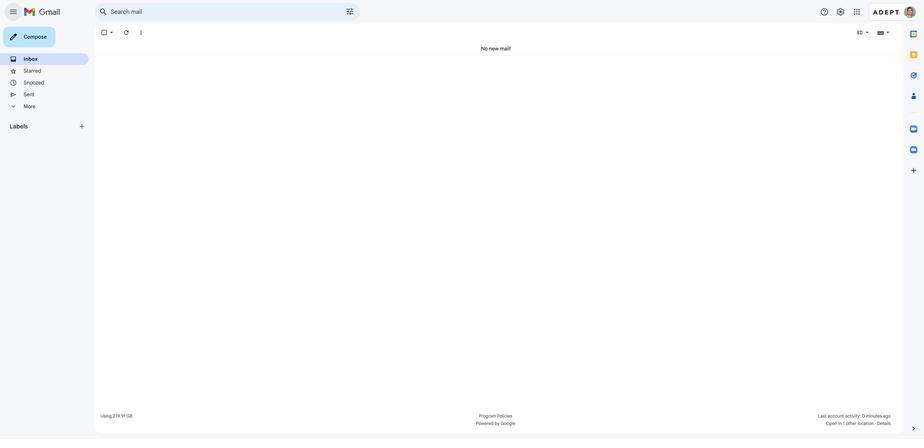 Task type: describe. For each thing, give the bounding box(es) containing it.
compose
[[24, 34, 47, 40]]

last account activity: 0 minutes ago open in 1 other location · details
[[819, 413, 892, 426]]

select input tool image
[[887, 30, 891, 35]]

using 279.91 gb
[[101, 413, 133, 419]]

inbox link
[[24, 56, 38, 62]]

sent link
[[24, 91, 34, 98]]

1
[[844, 421, 845, 426]]

advanced search options image
[[343, 4, 358, 19]]

search mail image
[[97, 5, 110, 18]]

location
[[858, 421, 875, 426]]

sent
[[24, 91, 34, 98]]

main menu image
[[9, 7, 18, 16]]

activity:
[[846, 413, 862, 419]]

zoom for gmail image
[[907, 122, 922, 136]]

google
[[501, 421, 516, 426]]

settings image
[[837, 7, 846, 16]]

snoozed link
[[24, 79, 44, 86]]

program policies link
[[479, 413, 513, 419]]

toggle split pane mode image
[[857, 29, 864, 36]]

labels heading
[[10, 123, 28, 130]]

program policies powered by google
[[476, 413, 516, 426]]

starred link
[[24, 68, 41, 74]]

ago
[[884, 413, 892, 419]]

minutes
[[867, 413, 883, 419]]

0
[[863, 413, 866, 419]]

Search mail text field
[[111, 8, 325, 16]]

no new mail! main content
[[95, 24, 904, 433]]

more image
[[137, 29, 145, 36]]

details link
[[878, 421, 892, 426]]

get add-ons tab
[[904, 160, 925, 181]]

account
[[828, 413, 845, 419]]

details
[[878, 421, 892, 426]]

refresh image
[[123, 29, 130, 36]]

none checkbox inside no new mail! main content
[[101, 29, 108, 36]]

keep tab
[[904, 44, 925, 65]]

program
[[479, 413, 497, 419]]

contacts tab
[[904, 86, 925, 106]]

gmail image
[[24, 4, 64, 19]]

snoozed
[[24, 79, 44, 86]]

new
[[490, 45, 499, 52]]

·
[[876, 421, 877, 426]]



Task type: locate. For each thing, give the bounding box(es) containing it.
by
[[495, 421, 500, 426]]

zoom for google workspace™️ image
[[907, 142, 922, 157]]

None search field
[[95, 3, 361, 21]]

contacts image
[[907, 89, 922, 103]]

calendar tab
[[904, 24, 925, 44]]

tasks tab
[[904, 65, 925, 86]]

starred
[[24, 68, 41, 74]]

None checkbox
[[101, 29, 108, 36]]

in
[[839, 421, 843, 426]]

no
[[482, 45, 488, 52]]

tasks image
[[907, 68, 922, 83]]

no new mail!
[[482, 45, 511, 52]]

more
[[24, 103, 36, 110]]

labels navigation
[[0, 27, 95, 130]]

mail!
[[500, 45, 511, 52]]

gb
[[126, 413, 133, 419]]

keep image
[[907, 47, 922, 62]]

labels
[[10, 123, 28, 130]]

zoom for google workspace™️ tab
[[904, 139, 925, 160]]

279.91
[[113, 413, 125, 419]]

footer inside no new mail! main content
[[95, 412, 898, 427]]

get add-ons image
[[907, 163, 922, 178]]

policies
[[498, 413, 513, 419]]

other
[[846, 421, 857, 426]]

footer containing using
[[95, 412, 898, 427]]

zoom for gmail tab
[[904, 119, 925, 139]]

support image
[[821, 7, 830, 16]]

footer
[[95, 412, 898, 427]]

hide side panel image
[[911, 425, 918, 432]]

tab list
[[904, 24, 925, 412]]

powered
[[476, 421, 494, 426]]

google link
[[501, 421, 516, 426]]

last
[[819, 413, 827, 419]]

open
[[827, 421, 838, 426]]

compose button
[[3, 27, 56, 47]]

calendar image
[[907, 27, 922, 41]]

inbox
[[24, 56, 38, 62]]

using
[[101, 413, 112, 419]]

more button
[[0, 101, 89, 112]]



Task type: vqa. For each thing, say whether or not it's contained in the screenshot.
COMPOSE
yes



